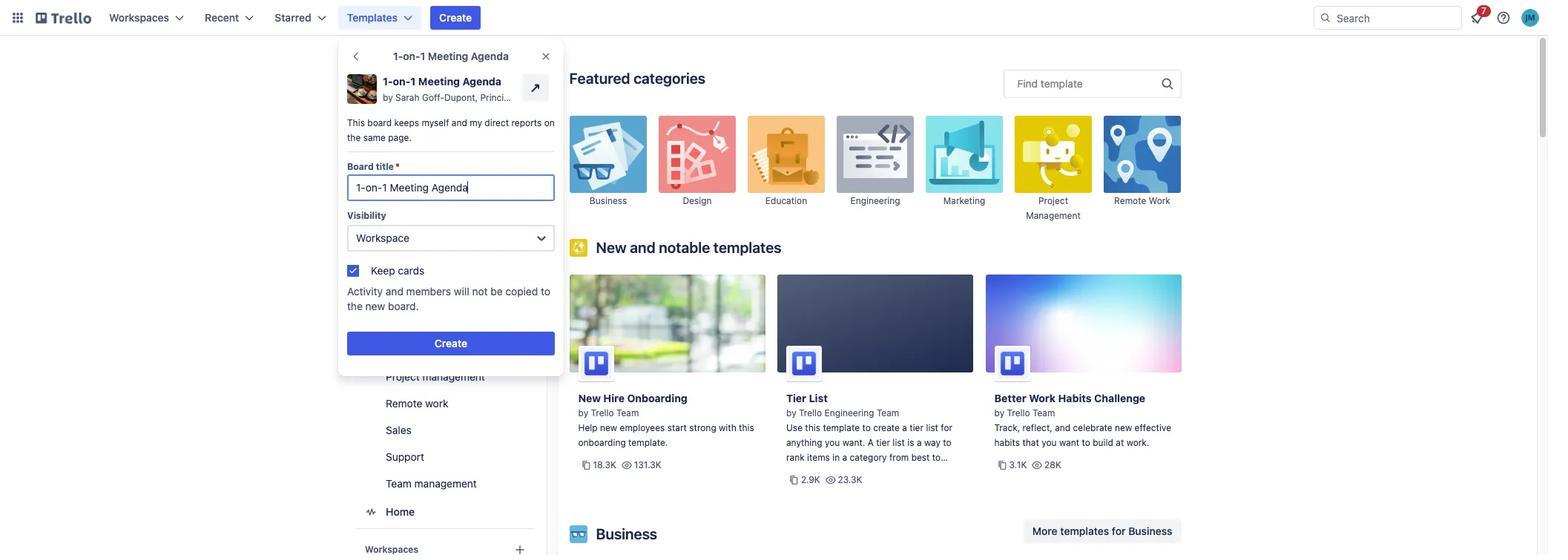 Task type: locate. For each thing, give the bounding box(es) containing it.
0 horizontal spatial education link
[[356, 178, 535, 202]]

0 horizontal spatial for
[[941, 422, 953, 433]]

business link for the rightmost design link
[[570, 116, 647, 223]]

0 vertical spatial for
[[941, 422, 953, 433]]

template up want.
[[823, 422, 860, 433]]

1 horizontal spatial list
[[926, 422, 939, 433]]

0 vertical spatial a
[[903, 422, 908, 433]]

1- right "board" image
[[383, 75, 393, 88]]

agenda up 1-on-1 meeting agenda by sarah goff-dupont, principal writer @ atlassian
[[471, 50, 509, 62]]

new down activity
[[366, 300, 385, 312]]

by up track,
[[995, 407, 1005, 419]]

engineering inside tier list by trello engineering team use this template to create a tier list for anything you want. a tier list is a way to rank items in a category from best to worst. this could be: best nba players, goat'd pasta dishes, and tastiest fast food joints.
[[825, 407, 875, 419]]

1 horizontal spatial tier
[[910, 422, 924, 433]]

tier
[[910, 422, 924, 433], [877, 437, 891, 448]]

on- up sarah
[[393, 75, 411, 88]]

workspaces
[[109, 11, 169, 24]]

0 vertical spatial business icon image
[[570, 116, 647, 193]]

worst.
[[787, 467, 812, 478]]

challenge
[[1095, 392, 1146, 404]]

0 vertical spatial 1
[[420, 50, 425, 62]]

0 horizontal spatial project management link
[[356, 365, 535, 389]]

1 horizontal spatial template
[[1041, 77, 1083, 90]]

2 horizontal spatial new
[[1115, 422, 1133, 433]]

0 horizontal spatial this
[[739, 422, 755, 433]]

templates right notable
[[714, 239, 782, 256]]

1 vertical spatial templates
[[1061, 525, 1110, 537]]

management for the bottommost project management link
[[422, 370, 485, 383]]

0 horizontal spatial project management
[[386, 370, 485, 383]]

recent button
[[196, 6, 263, 30]]

hire
[[604, 392, 625, 404]]

engineering up workspace at top
[[386, 210, 442, 223]]

agenda up principal
[[463, 75, 502, 88]]

engineering up want.
[[825, 407, 875, 419]]

team up the 'create'
[[877, 407, 900, 419]]

search image
[[1320, 12, 1332, 24]]

3 trello from the left
[[1007, 407, 1031, 419]]

new up at
[[1115, 422, 1133, 433]]

primary element
[[0, 0, 1549, 36]]

remote work up sales
[[386, 397, 448, 410]]

0 horizontal spatial remote work
[[386, 397, 448, 410]]

this inside tier list by trello engineering team use this template to create a tier list for anything you want. a tier list is a way to rank items in a category from best to worst. this could be: best nba players, goat'd pasta dishes, and tastiest fast food joints.
[[815, 467, 833, 478]]

remote work down remote work icon
[[1114, 195, 1171, 206]]

to down celebrate
[[1082, 437, 1091, 448]]

new
[[366, 300, 385, 312], [600, 422, 618, 433], [1115, 422, 1133, 433]]

remote work icon image
[[1104, 116, 1181, 193]]

on- inside 1-on-1 meeting agenda by sarah goff-dupont, principal writer @ atlassian
[[393, 75, 411, 88]]

1 vertical spatial create button
[[347, 332, 555, 355]]

agenda for 1-on-1 meeting agenda
[[471, 50, 509, 62]]

templates up return to previous screen image
[[347, 11, 398, 24]]

1 vertical spatial list
[[893, 437, 905, 448]]

education down *
[[386, 183, 433, 196]]

dupont,
[[445, 92, 478, 103]]

home link
[[356, 499, 535, 525]]

trello team image
[[995, 346, 1030, 381]]

and inside activity and members will not be copied to the new board.
[[386, 285, 404, 298]]

create button down productivity
[[347, 332, 555, 355]]

1 horizontal spatial new
[[600, 422, 618, 433]]

1 up sarah
[[411, 75, 416, 88]]

marketing down marketing icon
[[943, 195, 985, 206]]

workspace
[[356, 232, 410, 244]]

you right 'that'
[[1042, 437, 1057, 448]]

by inside 1-on-1 meeting agenda by sarah goff-dupont, principal writer @ atlassian
[[383, 92, 393, 103]]

activity
[[347, 285, 383, 298]]

and inside better work habits challenge by trello team track, reflect, and celebrate new effective habits that you want to build at work.
[[1055, 422, 1071, 433]]

1 horizontal spatial you
[[1042, 437, 1057, 448]]

1- inside 1-on-1 meeting agenda by sarah goff-dupont, principal writer @ atlassian
[[383, 75, 393, 88]]

tier up is
[[910, 422, 924, 433]]

team inside better work habits challenge by trello team track, reflect, and celebrate new effective habits that you want to build at work.
[[1033, 407, 1056, 419]]

1 vertical spatial remote
[[386, 397, 422, 410]]

this down items on the right bottom
[[815, 467, 833, 478]]

business link for leftmost design link
[[356, 125, 535, 148]]

tier
[[787, 392, 807, 404]]

0 vertical spatial remote work link
[[1104, 116, 1181, 223]]

on- for 1-on-1 meeting agenda
[[403, 50, 420, 62]]

this
[[347, 117, 365, 128], [815, 467, 833, 478]]

by inside tier list by trello engineering team use this template to create a tier list for anything you want. a tier list is a way to rank items in a category from best to worst. this could be: best nba players, goat'd pasta dishes, and tastiest fast food joints.
[[787, 407, 797, 419]]

templates
[[347, 11, 398, 24], [386, 102, 436, 114]]

marketing link for topmost project management link
[[926, 116, 1003, 223]]

new for new and notable templates
[[596, 239, 627, 256]]

same
[[363, 132, 386, 143]]

1 horizontal spatial marketing link
[[926, 116, 1003, 223]]

marketing icon image
[[926, 116, 1003, 193]]

team down support
[[386, 477, 411, 490]]

1 vertical spatial template
[[823, 422, 860, 433]]

by left sarah
[[383, 92, 393, 103]]

create inside 'primary' element
[[439, 11, 472, 24]]

design down page.
[[386, 157, 419, 169]]

0 horizontal spatial work
[[425, 397, 448, 410]]

management down "product management" link
[[422, 370, 485, 383]]

reflect,
[[1023, 422, 1053, 433]]

anything
[[787, 437, 823, 448]]

jeremy miller (jeremymiller198) image
[[1522, 9, 1540, 27]]

on- up boards
[[403, 50, 420, 62]]

0 vertical spatial tier
[[910, 422, 924, 433]]

by inside better work habits challenge by trello team track, reflect, and celebrate new effective habits that you want to build at work.
[[995, 407, 1005, 419]]

use
[[787, 422, 803, 433]]

starred button
[[266, 6, 335, 30]]

work down remote work icon
[[1149, 195, 1171, 206]]

0 horizontal spatial trello
[[591, 407, 614, 419]]

cards
[[398, 264, 425, 277]]

0 vertical spatial templates
[[347, 11, 398, 24]]

and right dishes,
[[879, 482, 894, 493]]

1 horizontal spatial engineering link
[[837, 116, 914, 223]]

on- for 1-on-1 meeting agenda by sarah goff-dupont, principal writer @ atlassian
[[393, 75, 411, 88]]

new up onboarding at the left bottom
[[600, 422, 618, 433]]

1 horizontal spatial templates
[[1061, 525, 1110, 537]]

business icon image right create a workspace image
[[570, 525, 587, 543]]

myself
[[422, 117, 449, 128]]

meeting up goff-
[[418, 75, 460, 88]]

1 vertical spatial on-
[[393, 75, 411, 88]]

project down product
[[386, 370, 419, 383]]

team down work
[[1033, 407, 1056, 419]]

project management icon image
[[1015, 116, 1092, 193]]

1 horizontal spatial remote
[[1114, 195, 1146, 206]]

1 vertical spatial for
[[1112, 525, 1126, 537]]

0 horizontal spatial 1
[[411, 75, 416, 88]]

education link for the rightmost design link
[[748, 116, 825, 223]]

by
[[383, 92, 393, 103], [578, 407, 589, 419], [787, 407, 797, 419], [995, 407, 1005, 419]]

2 horizontal spatial trello
[[1007, 407, 1031, 419]]

way
[[925, 437, 941, 448]]

1 horizontal spatial this
[[805, 422, 821, 433]]

tier right the a
[[877, 437, 891, 448]]

the down activity
[[347, 300, 363, 312]]

1 for 1-on-1 meeting agenda by sarah goff-dupont, principal writer @ atlassian
[[411, 75, 416, 88]]

1 you from the left
[[825, 437, 840, 448]]

best right be:
[[877, 467, 895, 478]]

0 horizontal spatial remote
[[386, 397, 422, 410]]

a right in
[[843, 452, 848, 463]]

project down project management icon at the top right
[[1039, 195, 1068, 206]]

0 vertical spatial remote
[[1114, 195, 1146, 206]]

engineering down engineering icon
[[850, 195, 900, 206]]

a right is
[[917, 437, 922, 448]]

1 horizontal spatial work
[[1149, 195, 1171, 206]]

players,
[[918, 467, 951, 478]]

marketing up &
[[386, 237, 433, 249]]

agenda inside 1-on-1 meeting agenda by sarah goff-dupont, principal writer @ atlassian
[[463, 75, 502, 88]]

1 vertical spatial this
[[815, 467, 833, 478]]

0 horizontal spatial template
[[823, 422, 860, 433]]

work
[[1149, 195, 1171, 206], [425, 397, 448, 410]]

remote down remote work icon
[[1114, 195, 1146, 206]]

and left the "my"
[[452, 117, 467, 128]]

and up want
[[1055, 422, 1071, 433]]

new hire onboarding by trello team help new employees start strong with this onboarding template.
[[578, 392, 755, 448]]

1 horizontal spatial trello
[[799, 407, 822, 419]]

meeting for 1-on-1 meeting agenda by sarah goff-dupont, principal writer @ atlassian
[[418, 75, 460, 88]]

1 trello from the left
[[591, 407, 614, 419]]

1 vertical spatial best
[[877, 467, 895, 478]]

1 horizontal spatial a
[[903, 422, 908, 433]]

list left is
[[893, 437, 905, 448]]

meeting
[[428, 50, 468, 62], [418, 75, 460, 88]]

1 horizontal spatial project management link
[[1015, 116, 1092, 223]]

best down is
[[912, 452, 930, 463]]

a right the 'create'
[[903, 422, 908, 433]]

design
[[386, 157, 419, 169], [683, 195, 712, 206]]

categories
[[634, 70, 706, 87]]

for right more
[[1112, 525, 1126, 537]]

work up sales link
[[425, 397, 448, 410]]

2 this from the left
[[805, 422, 821, 433]]

0 vertical spatial 1-
[[393, 50, 403, 62]]

meeting inside 1-on-1 meeting agenda by sarah goff-dupont, principal writer @ atlassian
[[418, 75, 460, 88]]

start
[[668, 422, 687, 433]]

templates button
[[338, 6, 422, 30]]

create down productivity link
[[435, 337, 468, 350]]

will
[[454, 285, 470, 298]]

you up in
[[825, 437, 840, 448]]

goff-
[[422, 92, 445, 103]]

1 this from the left
[[739, 422, 755, 433]]

rank
[[787, 452, 805, 463]]

support
[[386, 450, 424, 463]]

the left same
[[347, 132, 361, 143]]

1 vertical spatial agenda
[[463, 75, 502, 88]]

design icon image
[[659, 116, 736, 193]]

education
[[386, 183, 433, 196], [765, 195, 807, 206]]

Find template field
[[1004, 70, 1182, 98]]

trello down better
[[1007, 407, 1031, 419]]

0 horizontal spatial this
[[347, 117, 365, 128]]

1 vertical spatial 1-
[[383, 75, 393, 88]]

keeps
[[394, 117, 419, 128]]

0 vertical spatial agenda
[[471, 50, 509, 62]]

marketing
[[943, 195, 985, 206], [386, 237, 433, 249]]

copied
[[506, 285, 538, 298]]

templates right more
[[1061, 525, 1110, 537]]

1-
[[393, 50, 403, 62], [383, 75, 393, 88]]

create button up '1-on-1 meeting agenda'
[[430, 6, 481, 30]]

0 vertical spatial create button
[[430, 6, 481, 30]]

trello engineering team image
[[787, 346, 822, 381]]

direct
[[485, 117, 509, 128]]

business inside 'button'
[[1129, 525, 1173, 537]]

templates up keeps
[[386, 102, 436, 114]]

1 horizontal spatial best
[[912, 452, 930, 463]]

fast
[[931, 482, 946, 493]]

team
[[617, 407, 639, 419], [877, 407, 900, 419], [1033, 407, 1056, 419], [386, 477, 411, 490]]

1 vertical spatial project
[[386, 370, 419, 383]]

template inside tier list by trello engineering team use this template to create a tier list for anything you want. a tier list is a way to rank items in a category from best to worst. this could be: best nba players, goat'd pasta dishes, and tastiest fast food joints.
[[823, 422, 860, 433]]

0 vertical spatial the
[[347, 132, 361, 143]]

by up help
[[578, 407, 589, 419]]

management down support link
[[414, 477, 477, 490]]

project management down project management icon at the top right
[[1026, 195, 1081, 221]]

remote
[[1114, 195, 1146, 206], [386, 397, 422, 410]]

and left notable
[[630, 239, 656, 256]]

be
[[491, 285, 503, 298]]

for up the players,
[[941, 422, 953, 433]]

atlassian
[[558, 92, 596, 103]]

board image
[[362, 70, 380, 88]]

new left notable
[[596, 239, 627, 256]]

0 horizontal spatial marketing
[[386, 237, 433, 249]]

new inside new hire onboarding by trello team help new employees start strong with this onboarding template.
[[578, 392, 601, 404]]

agenda
[[471, 50, 509, 62], [463, 75, 502, 88]]

template.
[[629, 437, 668, 448]]

education down the education icon
[[765, 195, 807, 206]]

open information menu image
[[1497, 10, 1512, 25]]

0 vertical spatial this
[[347, 117, 365, 128]]

to inside better work habits challenge by trello team track, reflect, and celebrate new effective habits that you want to build at work.
[[1082, 437, 1091, 448]]

1 the from the top
[[347, 132, 361, 143]]

3.1k
[[1010, 459, 1027, 470]]

1 vertical spatial remote work link
[[356, 392, 535, 416]]

None text field
[[347, 174, 555, 201]]

create up '1-on-1 meeting agenda'
[[439, 11, 472, 24]]

0 vertical spatial project management
[[1026, 195, 1081, 221]]

marketing link
[[926, 116, 1003, 223], [356, 232, 535, 255]]

1 vertical spatial the
[[347, 300, 363, 312]]

workspaces button
[[100, 6, 193, 30]]

pasta
[[821, 482, 844, 493]]

team down hire
[[617, 407, 639, 419]]

templates
[[714, 239, 782, 256], [1061, 525, 1110, 537]]

1 up boards link
[[420, 50, 425, 62]]

1 inside 1-on-1 meeting agenda by sarah goff-dupont, principal writer @ atlassian
[[411, 75, 416, 88]]

more
[[1033, 525, 1058, 537]]

this
[[739, 422, 755, 433], [805, 422, 821, 433]]

design down the design icon
[[683, 195, 712, 206]]

this up the anything
[[805, 422, 821, 433]]

productivity link
[[356, 312, 535, 335]]

1 vertical spatial project management
[[386, 370, 485, 383]]

this left board
[[347, 117, 365, 128]]

0 vertical spatial marketing
[[943, 195, 985, 206]]

better work habits challenge by trello team track, reflect, and celebrate new effective habits that you want to build at work.
[[995, 392, 1172, 448]]

1 vertical spatial remote work
[[386, 397, 448, 410]]

business
[[386, 130, 428, 142], [589, 195, 627, 206], [1129, 525, 1173, 537], [596, 525, 658, 542]]

1 vertical spatial tier
[[877, 437, 891, 448]]

1- up boards
[[393, 50, 403, 62]]

0 vertical spatial templates
[[714, 239, 782, 256]]

business icon image down atlassian at the left top
[[570, 116, 647, 193]]

template right find
[[1041, 77, 1083, 90]]

you inside better work habits challenge by trello team track, reflect, and celebrate new effective habits that you want to build at work.
[[1042, 437, 1057, 448]]

1 horizontal spatial this
[[815, 467, 833, 478]]

0 horizontal spatial business link
[[356, 125, 535, 148]]

0 horizontal spatial templates
[[714, 239, 782, 256]]

marketing link for hr & operations link
[[356, 232, 535, 255]]

to right copied
[[541, 285, 551, 298]]

this right 'with'
[[739, 422, 755, 433]]

new inside activity and members will not be copied to the new board.
[[366, 300, 385, 312]]

list up way
[[926, 422, 939, 433]]

2 the from the top
[[347, 300, 363, 312]]

0 vertical spatial meeting
[[428, 50, 468, 62]]

that
[[1023, 437, 1040, 448]]

on-
[[403, 50, 420, 62], [393, 75, 411, 88]]

trello down hire
[[591, 407, 614, 419]]

is
[[908, 437, 915, 448]]

2 trello from the left
[[799, 407, 822, 419]]

to right way
[[943, 437, 952, 448]]

0 vertical spatial project
[[1039, 195, 1068, 206]]

design link
[[659, 116, 736, 223], [356, 151, 535, 175]]

and up board.
[[386, 285, 404, 298]]

a
[[903, 422, 908, 433], [917, 437, 922, 448], [843, 452, 848, 463]]

new left hire
[[578, 392, 601, 404]]

0 vertical spatial template
[[1041, 77, 1083, 90]]

0 horizontal spatial 1-
[[383, 75, 393, 88]]

create button inside 'primary' element
[[430, 6, 481, 30]]

0 horizontal spatial new
[[366, 300, 385, 312]]

remote up sales
[[386, 397, 422, 410]]

the inside activity and members will not be copied to the new board.
[[347, 300, 363, 312]]

2 horizontal spatial a
[[917, 437, 922, 448]]

business icon image
[[570, 116, 647, 193], [570, 525, 587, 543]]

18.3k
[[593, 459, 617, 470]]

0 vertical spatial best
[[912, 452, 930, 463]]

1 horizontal spatial marketing
[[943, 195, 985, 206]]

meeting up boards link
[[428, 50, 468, 62]]

trello down list
[[799, 407, 822, 419]]

by up use
[[787, 407, 797, 419]]

back to home image
[[36, 6, 91, 30]]

2 business icon image from the top
[[570, 525, 587, 543]]

remote work link
[[1104, 116, 1181, 223], [356, 392, 535, 416]]

management down productivity link
[[426, 344, 489, 356]]

0 horizontal spatial marketing link
[[356, 232, 535, 255]]

0 horizontal spatial project
[[386, 370, 419, 383]]

1 vertical spatial meeting
[[418, 75, 460, 88]]

2 vertical spatial engineering
[[825, 407, 875, 419]]

2 you from the left
[[1042, 437, 1057, 448]]

project management down the product management
[[386, 370, 485, 383]]

2 vertical spatial a
[[843, 452, 848, 463]]

1 vertical spatial marketing link
[[356, 232, 535, 255]]



Task type: vqa. For each thing, say whether or not it's contained in the screenshot.


Task type: describe. For each thing, give the bounding box(es) containing it.
on
[[544, 117, 555, 128]]

could
[[835, 467, 858, 478]]

tastiest
[[897, 482, 928, 493]]

dishes,
[[846, 482, 876, 493]]

support link
[[356, 445, 535, 469]]

and inside this board keeps myself and my direct reports on the same page.
[[452, 117, 467, 128]]

1- for 1-on-1 meeting agenda
[[393, 50, 403, 62]]

agenda for 1-on-1 meeting agenda by sarah goff-dupont, principal writer @ atlassian
[[463, 75, 502, 88]]

a
[[868, 437, 874, 448]]

meeting for 1-on-1 meeting agenda
[[428, 50, 468, 62]]

you inside tier list by trello engineering team use this template to create a tier list for anything you want. a tier list is a way to rank items in a category from best to worst. this could be: best nba players, goat'd pasta dishes, and tastiest fast food joints.
[[825, 437, 840, 448]]

engineering link for leftmost design link education link
[[356, 205, 535, 229]]

0 vertical spatial list
[[926, 422, 939, 433]]

1 vertical spatial project management link
[[356, 365, 535, 389]]

the inside this board keeps myself and my direct reports on the same page.
[[347, 132, 361, 143]]

new inside better work habits challenge by trello team track, reflect, and celebrate new effective habits that you want to build at work.
[[1115, 422, 1133, 433]]

0 horizontal spatial design
[[386, 157, 419, 169]]

education link for leftmost design link
[[356, 178, 535, 202]]

1 vertical spatial marketing
[[386, 237, 433, 249]]

starred
[[275, 11, 311, 24]]

1 horizontal spatial education
[[765, 195, 807, 206]]

board title *
[[347, 161, 400, 172]]

strong
[[690, 422, 717, 433]]

sales
[[386, 424, 411, 436]]

work
[[1029, 392, 1056, 404]]

want
[[1060, 437, 1080, 448]]

0 horizontal spatial list
[[893, 437, 905, 448]]

engineering icon image
[[837, 116, 914, 193]]

1 vertical spatial templates
[[386, 102, 436, 114]]

trello inside tier list by trello engineering team use this template to create a tier list for anything you want. a tier list is a way to rank items in a category from best to worst. this could be: best nba players, goat'd pasta dishes, and tastiest fast food joints.
[[799, 407, 822, 419]]

return to previous screen image
[[350, 50, 362, 62]]

23.3k
[[838, 474, 863, 485]]

this inside tier list by trello engineering team use this template to create a tier list for anything you want. a tier list is a way to rank items in a category from best to worst. this could be: best nba players, goat'd pasta dishes, and tastiest fast food joints.
[[805, 422, 821, 433]]

for inside tier list by trello engineering team use this template to create a tier list for anything you want. a tier list is a way to rank items in a category from best to worst. this could be: best nba players, goat'd pasta dishes, and tastiest fast food joints.
[[941, 422, 953, 433]]

0 horizontal spatial best
[[877, 467, 895, 478]]

education icon image
[[748, 116, 825, 193]]

1 vertical spatial create
[[435, 337, 468, 350]]

this inside new hire onboarding by trello team help new employees start strong with this onboarding template.
[[739, 422, 755, 433]]

find template
[[1018, 77, 1083, 90]]

items
[[807, 452, 830, 463]]

featured categories
[[570, 70, 706, 87]]

1 horizontal spatial design
[[683, 195, 712, 206]]

effective
[[1135, 422, 1172, 433]]

hr
[[386, 263, 400, 276]]

by inside new hire onboarding by trello team help new employees start strong with this onboarding template.
[[578, 407, 589, 419]]

joints.
[[808, 496, 833, 508]]

personal
[[386, 290, 427, 303]]

management for "product management" link
[[426, 344, 489, 356]]

with
[[719, 422, 737, 433]]

notable
[[659, 239, 710, 256]]

0 horizontal spatial a
[[843, 452, 848, 463]]

team inside team management link
[[386, 477, 411, 490]]

activity and members will not be copied to the new board.
[[347, 285, 551, 312]]

visibility
[[347, 210, 386, 221]]

for inside 'button'
[[1112, 525, 1126, 537]]

category
[[850, 452, 887, 463]]

recent
[[205, 11, 239, 24]]

template inside field
[[1041, 77, 1083, 90]]

writer
[[519, 92, 545, 103]]

boards link
[[356, 65, 535, 92]]

at
[[1116, 437, 1124, 448]]

1 horizontal spatial design link
[[659, 116, 736, 223]]

team management link
[[356, 472, 535, 496]]

new and notable templates
[[596, 239, 782, 256]]

0 vertical spatial project management link
[[1015, 116, 1092, 223]]

tier list by trello engineering team use this template to create a tier list for anything you want. a tier list is a way to rank items in a category from best to worst. this could be: best nba players, goat'd pasta dishes, and tastiest fast food joints.
[[787, 392, 953, 508]]

0 horizontal spatial education
[[386, 183, 433, 196]]

habits
[[995, 437, 1020, 448]]

title
[[376, 161, 394, 172]]

be:
[[861, 467, 874, 478]]

goat'd
[[787, 482, 818, 493]]

&
[[403, 263, 410, 276]]

1 horizontal spatial remote work link
[[1104, 116, 1181, 223]]

new for new hire onboarding by trello team help new employees start strong with this onboarding template.
[[578, 392, 601, 404]]

trello team image
[[578, 346, 614, 381]]

1 horizontal spatial project management
[[1026, 195, 1081, 221]]

better
[[995, 392, 1027, 404]]

1-on-1 meeting agenda link
[[383, 74, 517, 89]]

management for team management link
[[414, 477, 477, 490]]

team inside tier list by trello engineering team use this template to create a tier list for anything you want. a tier list is a way to rank items in a category from best to worst. this could be: best nba players, goat'd pasta dishes, and tastiest fast food joints.
[[877, 407, 900, 419]]

more templates for business button
[[1024, 519, 1182, 543]]

@
[[547, 92, 556, 103]]

hr & operations
[[386, 263, 466, 276]]

featured
[[570, 70, 630, 87]]

to inside activity and members will not be copied to the new board.
[[541, 285, 551, 298]]

1-on-1 meeting agenda
[[393, 50, 509, 62]]

1 vertical spatial engineering
[[386, 210, 442, 223]]

to up the players,
[[933, 452, 941, 463]]

my
[[470, 117, 482, 128]]

0 vertical spatial engineering
[[850, 195, 900, 206]]

this inside this board keeps myself and my direct reports on the same page.
[[347, 117, 365, 128]]

Search field
[[1332, 7, 1462, 29]]

28k
[[1045, 459, 1062, 470]]

trello inside better work habits challenge by trello team track, reflect, and celebrate new effective habits that you want to build at work.
[[1007, 407, 1031, 419]]

productivity
[[386, 317, 443, 329]]

personal link
[[356, 285, 535, 309]]

help
[[578, 422, 598, 433]]

1 business icon image from the top
[[570, 116, 647, 193]]

board.
[[388, 300, 419, 312]]

engineering link for the rightmost design link's education link
[[837, 116, 914, 223]]

1 for 1-on-1 meeting agenda
[[420, 50, 425, 62]]

home image
[[362, 503, 380, 521]]

keep
[[371, 264, 395, 277]]

create a workspace image
[[511, 541, 529, 555]]

trello inside new hire onboarding by trello team help new employees start strong with this onboarding template.
[[591, 407, 614, 419]]

this board keeps myself and my direct reports on the same page.
[[347, 117, 555, 143]]

work.
[[1127, 437, 1150, 448]]

nba
[[897, 467, 916, 478]]

0 horizontal spatial remote work link
[[356, 392, 535, 416]]

hr & operations link
[[356, 258, 535, 282]]

onboarding
[[627, 392, 688, 404]]

in
[[833, 452, 840, 463]]

employees
[[620, 422, 665, 433]]

7 notifications image
[[1469, 9, 1486, 27]]

sarah
[[396, 92, 420, 103]]

new inside new hire onboarding by trello team help new employees start strong with this onboarding template.
[[600, 422, 618, 433]]

1 vertical spatial work
[[425, 397, 448, 410]]

close popover image
[[540, 50, 552, 62]]

principal
[[480, 92, 517, 103]]

onboarding
[[578, 437, 626, 448]]

more templates for business
[[1033, 525, 1173, 537]]

management down project management icon at the top right
[[1026, 210, 1081, 221]]

template board image
[[362, 99, 380, 117]]

templates inside popup button
[[347, 11, 398, 24]]

to up the a
[[863, 422, 871, 433]]

0 vertical spatial remote work
[[1114, 195, 1171, 206]]

operations
[[413, 263, 466, 276]]

and inside tier list by trello engineering team use this template to create a tier list for anything you want. a tier list is a way to rank items in a category from best to worst. this could be: best nba players, goat'd pasta dishes, and tastiest fast food joints.
[[879, 482, 894, 493]]

reports
[[512, 117, 542, 128]]

find
[[1018, 77, 1038, 90]]

team management
[[386, 477, 477, 490]]

product management
[[386, 344, 489, 356]]

1-on-1 meeting agenda by sarah goff-dupont, principal writer @ atlassian
[[383, 75, 596, 103]]

not
[[472, 285, 488, 298]]

food
[[787, 496, 806, 508]]

templates inside 'button'
[[1061, 525, 1110, 537]]

1 vertical spatial a
[[917, 437, 922, 448]]

boards
[[386, 72, 420, 85]]

home
[[386, 505, 415, 518]]

keep cards
[[371, 264, 425, 277]]

2.9k
[[801, 474, 821, 485]]

0 horizontal spatial design link
[[356, 151, 535, 175]]

members
[[406, 285, 451, 298]]

from
[[890, 452, 909, 463]]

1- for 1-on-1 meeting agenda by sarah goff-dupont, principal writer @ atlassian
[[383, 75, 393, 88]]

0 horizontal spatial tier
[[877, 437, 891, 448]]

team inside new hire onboarding by trello team help new employees start strong with this onboarding template.
[[617, 407, 639, 419]]



